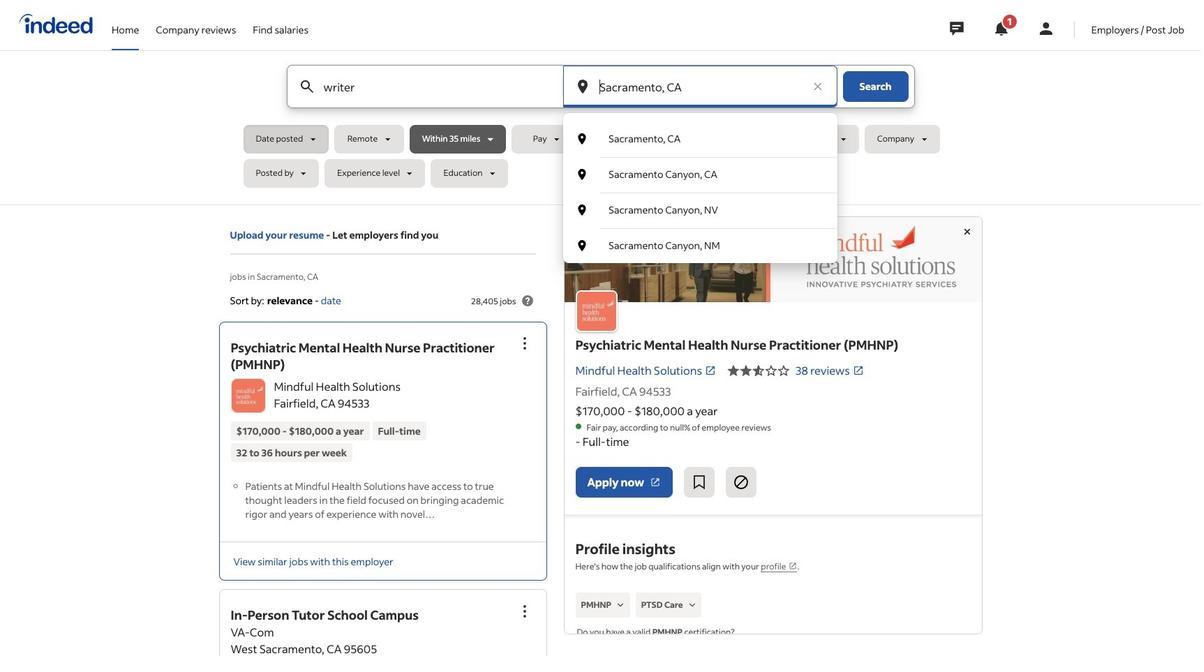 Task type: describe. For each thing, give the bounding box(es) containing it.
profile (opens in a new window) image
[[789, 562, 797, 570]]

2 missing qualification image from the left
[[686, 599, 698, 611]]

account image
[[1038, 20, 1054, 37]]

mindful health solutions (opens in a new tab) image
[[705, 365, 716, 376]]

2.6 out of 5 stars. link to 38 reviews company ratings (opens in a new tab) image
[[853, 365, 864, 376]]

not interested image
[[733, 474, 749, 491]]

company logo image
[[231, 379, 265, 413]]

Edit location text field
[[597, 66, 804, 107]]

job actions for in-person tutor school campus is collapsed image
[[516, 603, 533, 620]]

job actions for psychiatric mental health nurse practitioner (pmhnp) is collapsed image
[[516, 335, 533, 352]]

messages unread count 0 image
[[948, 15, 966, 43]]

save this job image
[[691, 474, 708, 491]]

close job details image
[[959, 223, 975, 240]]



Task type: locate. For each thing, give the bounding box(es) containing it.
help icon image
[[519, 292, 536, 309]]

0 horizontal spatial missing qualification image
[[614, 599, 627, 611]]

2.6 out of 5 stars image
[[727, 362, 790, 379]]

apply now (opens in a new tab) image
[[650, 477, 661, 488]]

1 horizontal spatial missing qualification image
[[686, 599, 698, 611]]

1 missing qualification image from the left
[[614, 599, 627, 611]]

clear location input image
[[811, 80, 825, 94]]

None search field
[[243, 65, 958, 263]]

mindful health solutions logo image
[[564, 217, 982, 302], [575, 290, 617, 332]]

missing qualification image
[[614, 599, 627, 611], [686, 599, 698, 611]]

search suggestions list box
[[563, 121, 837, 263]]

search: Job title, keywords, or company text field
[[321, 66, 539, 107]]



Task type: vqa. For each thing, say whether or not it's contained in the screenshot.
2.6 out of 5 stars. link to 38 reviews company ratings (opens in a new tab) Image
yes



